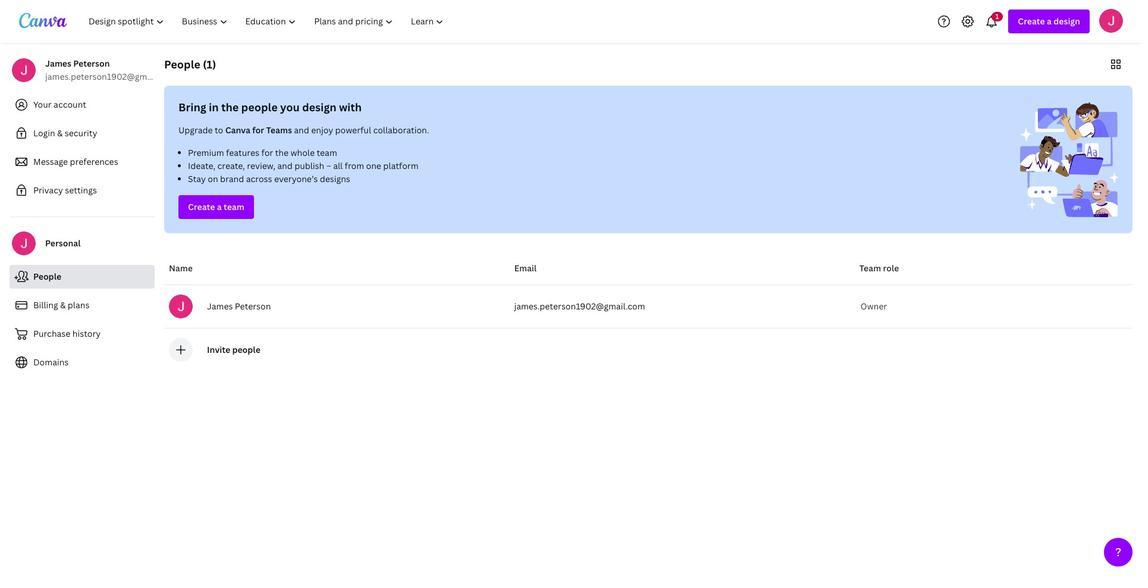 Task type: vqa. For each thing, say whether or not it's contained in the screenshot.
'James Peterson' button
yes



Task type: describe. For each thing, give the bounding box(es) containing it.
top level navigation element
[[81, 10, 454, 33]]

peterson for james peterson
[[235, 301, 271, 312]]

message preferences
[[33, 156, 118, 167]]

powerful
[[335, 124, 371, 136]]

the inside premium features for the whole team ideate, create, review, and publish – all from one platform stay on brand across everyone's designs
[[275, 147, 289, 158]]

teams
[[266, 124, 292, 136]]

for inside premium features for the whole team ideate, create, review, and publish – all from one platform stay on brand across everyone's designs
[[261, 147, 273, 158]]

ideate,
[[188, 160, 215, 171]]

collaboration.
[[373, 124, 429, 136]]

design inside dropdown button
[[1054, 15, 1081, 27]]

login & security
[[33, 127, 97, 139]]

privacy settings
[[33, 184, 97, 196]]

on
[[208, 173, 218, 184]]

your account link
[[10, 93, 155, 117]]

0 vertical spatial people
[[241, 100, 278, 114]]

purchase
[[33, 328, 70, 339]]

billing
[[33, 299, 58, 311]]

a for design
[[1047, 15, 1052, 27]]

0 horizontal spatial design
[[302, 100, 337, 114]]

people for people
[[33, 271, 61, 282]]

peterson for james peterson james.peterson1902@gmail.com
[[73, 58, 110, 69]]

create for create a team
[[188, 201, 215, 212]]

all
[[333, 160, 343, 171]]

people (1)
[[164, 57, 216, 71]]

designs
[[320, 173, 350, 184]]

billing & plans
[[33, 299, 90, 311]]

platform
[[383, 160, 419, 171]]

upgrade
[[179, 124, 213, 136]]

across
[[246, 173, 272, 184]]

premium features for the whole team ideate, create, review, and publish – all from one platform stay on brand across everyone's designs
[[188, 147, 419, 184]]

& for login
[[57, 127, 63, 139]]

people for people (1)
[[164, 57, 200, 71]]

invite
[[207, 344, 230, 355]]

to
[[215, 124, 223, 136]]

owner
[[861, 301, 887, 312]]

invite people
[[207, 344, 261, 355]]

and inside premium features for the whole team ideate, create, review, and publish – all from one platform stay on brand across everyone's designs
[[277, 160, 293, 171]]

privacy
[[33, 184, 63, 196]]

login & security link
[[10, 121, 155, 145]]

message
[[33, 156, 68, 167]]

everyone's
[[274, 173, 318, 184]]

billing & plans link
[[10, 293, 155, 317]]

in
[[209, 100, 219, 114]]

enjoy
[[311, 124, 333, 136]]

0 vertical spatial for
[[252, 124, 264, 136]]

team inside button
[[224, 201, 244, 212]]

name
[[169, 262, 193, 274]]

–
[[327, 160, 331, 171]]

brand
[[220, 173, 244, 184]]

premium
[[188, 147, 224, 158]]

team
[[860, 262, 881, 274]]

history
[[72, 328, 101, 339]]

create a design button
[[1009, 10, 1090, 33]]

1 vertical spatial people
[[232, 344, 261, 355]]

james peterson james.peterson1902@gmail.com
[[45, 58, 176, 82]]

create a team
[[188, 201, 244, 212]]

james peterson button
[[169, 295, 505, 318]]



Task type: locate. For each thing, give the bounding box(es) containing it.
account
[[54, 99, 86, 110]]

a for team
[[217, 201, 222, 212]]

create,
[[218, 160, 245, 171]]

preferences
[[70, 156, 118, 167]]

0 horizontal spatial the
[[221, 100, 239, 114]]

1 horizontal spatial team
[[317, 147, 337, 158]]

james peterson image
[[1100, 9, 1124, 32]]

1 horizontal spatial james.peterson1902@gmail.com
[[514, 301, 645, 312]]

people link
[[10, 265, 155, 289]]

1 vertical spatial people
[[33, 271, 61, 282]]

from
[[345, 160, 364, 171]]

personal
[[45, 237, 81, 249]]

0 vertical spatial create
[[1018, 15, 1045, 27]]

0 horizontal spatial peterson
[[73, 58, 110, 69]]

stay
[[188, 173, 206, 184]]

a inside create a team button
[[217, 201, 222, 212]]

canva
[[225, 124, 250, 136]]

review,
[[247, 160, 275, 171]]

privacy settings link
[[10, 179, 155, 202]]

1 horizontal spatial a
[[1047, 15, 1052, 27]]

and left enjoy at the left top of page
[[294, 124, 309, 136]]

features
[[226, 147, 259, 158]]

a inside create a design dropdown button
[[1047, 15, 1052, 27]]

design up enjoy at the left top of page
[[302, 100, 337, 114]]

0 vertical spatial design
[[1054, 15, 1081, 27]]

list containing premium features for the whole team
[[179, 146, 639, 186]]

people right invite in the left of the page
[[232, 344, 261, 355]]

create inside dropdown button
[[1018, 15, 1045, 27]]

team down brand
[[224, 201, 244, 212]]

james inside james peterson james.peterson1902@gmail.com
[[45, 58, 71, 69]]

settings
[[65, 184, 97, 196]]

& left the plans
[[60, 299, 66, 311]]

0 vertical spatial and
[[294, 124, 309, 136]]

peterson
[[73, 58, 110, 69], [235, 301, 271, 312]]

1 horizontal spatial james
[[207, 301, 233, 312]]

0 vertical spatial a
[[1047, 15, 1052, 27]]

james for james peterson
[[207, 301, 233, 312]]

1 vertical spatial peterson
[[235, 301, 271, 312]]

people left "(1)"
[[164, 57, 200, 71]]

1 vertical spatial for
[[261, 147, 273, 158]]

1 horizontal spatial peterson
[[235, 301, 271, 312]]

0 vertical spatial team
[[317, 147, 337, 158]]

owner button
[[860, 295, 893, 318]]

bring in the people you design with
[[179, 100, 362, 114]]

your
[[33, 99, 52, 110]]

0 horizontal spatial james.peterson1902@gmail.com
[[45, 71, 176, 82]]

for
[[252, 124, 264, 136], [261, 147, 273, 158]]

domains link
[[10, 351, 155, 374]]

peterson inside james peterson james.peterson1902@gmail.com
[[73, 58, 110, 69]]

1 vertical spatial team
[[224, 201, 244, 212]]

design
[[1054, 15, 1081, 27], [302, 100, 337, 114]]

publish
[[295, 160, 324, 171]]

create inside button
[[188, 201, 215, 212]]

1 horizontal spatial people
[[164, 57, 200, 71]]

(1)
[[203, 57, 216, 71]]

1 vertical spatial and
[[277, 160, 293, 171]]

0 vertical spatial peterson
[[73, 58, 110, 69]]

0 horizontal spatial a
[[217, 201, 222, 212]]

purchase history link
[[10, 322, 155, 346]]

james up the your account
[[45, 58, 71, 69]]

1 vertical spatial &
[[60, 299, 66, 311]]

email
[[514, 262, 537, 274]]

0 vertical spatial james
[[45, 58, 71, 69]]

0 horizontal spatial james
[[45, 58, 71, 69]]

a
[[1047, 15, 1052, 27], [217, 201, 222, 212]]

1 horizontal spatial design
[[1054, 15, 1081, 27]]

1 vertical spatial james.peterson1902@gmail.com
[[514, 301, 645, 312]]

and up everyone's
[[277, 160, 293, 171]]

domains
[[33, 356, 69, 368]]

1 horizontal spatial the
[[275, 147, 289, 158]]

0 horizontal spatial people
[[33, 271, 61, 282]]

peterson up invite people button
[[235, 301, 271, 312]]

0 vertical spatial people
[[164, 57, 200, 71]]

&
[[57, 127, 63, 139], [60, 299, 66, 311]]

people
[[241, 100, 278, 114], [232, 344, 261, 355]]

and
[[294, 124, 309, 136], [277, 160, 293, 171]]

people up billing
[[33, 271, 61, 282]]

peterson inside button
[[235, 301, 271, 312]]

team role
[[860, 262, 899, 274]]

one
[[366, 160, 381, 171]]

for up the review,
[[261, 147, 273, 158]]

create
[[1018, 15, 1045, 27], [188, 201, 215, 212]]

plans
[[68, 299, 90, 311]]

& right login
[[57, 127, 63, 139]]

message preferences link
[[10, 150, 155, 174]]

james
[[45, 58, 71, 69], [207, 301, 233, 312]]

team up –
[[317, 147, 337, 158]]

1 vertical spatial the
[[275, 147, 289, 158]]

login
[[33, 127, 55, 139]]

with
[[339, 100, 362, 114]]

james.peterson1902@gmail.com
[[45, 71, 176, 82], [514, 301, 645, 312]]

people
[[164, 57, 200, 71], [33, 271, 61, 282]]

0 vertical spatial james.peterson1902@gmail.com
[[45, 71, 176, 82]]

bring
[[179, 100, 206, 114]]

0 horizontal spatial team
[[224, 201, 244, 212]]

james peterson
[[207, 301, 271, 312]]

0 horizontal spatial create
[[188, 201, 215, 212]]

team inside premium features for the whole team ideate, create, review, and publish – all from one platform stay on brand across everyone's designs
[[317, 147, 337, 158]]

& for billing
[[60, 299, 66, 311]]

create for create a design
[[1018, 15, 1045, 27]]

peterson up your account link
[[73, 58, 110, 69]]

team
[[317, 147, 337, 158], [224, 201, 244, 212]]

the
[[221, 100, 239, 114], [275, 147, 289, 158]]

create a team button
[[179, 195, 254, 219]]

upgrade to canva for teams and enjoy powerful collaboration.
[[179, 124, 429, 136]]

invite people button
[[207, 344, 261, 355]]

james for james peterson james.peterson1902@gmail.com
[[45, 58, 71, 69]]

james inside button
[[207, 301, 233, 312]]

whole
[[291, 147, 315, 158]]

1 vertical spatial james
[[207, 301, 233, 312]]

1 horizontal spatial create
[[1018, 15, 1045, 27]]

0 vertical spatial &
[[57, 127, 63, 139]]

create a design
[[1018, 15, 1081, 27]]

security
[[65, 127, 97, 139]]

1 vertical spatial a
[[217, 201, 222, 212]]

james up invite in the left of the page
[[207, 301, 233, 312]]

for right canva
[[252, 124, 264, 136]]

the right in
[[221, 100, 239, 114]]

design left james peterson icon
[[1054, 15, 1081, 27]]

1 vertical spatial create
[[188, 201, 215, 212]]

the left whole
[[275, 147, 289, 158]]

0 vertical spatial the
[[221, 100, 239, 114]]

role
[[883, 262, 899, 274]]

purchase history
[[33, 328, 101, 339]]

1 horizontal spatial and
[[294, 124, 309, 136]]

your account
[[33, 99, 86, 110]]

list
[[179, 146, 639, 186]]

0 horizontal spatial and
[[277, 160, 293, 171]]

people up teams
[[241, 100, 278, 114]]

you
[[280, 100, 300, 114]]

1 vertical spatial design
[[302, 100, 337, 114]]



